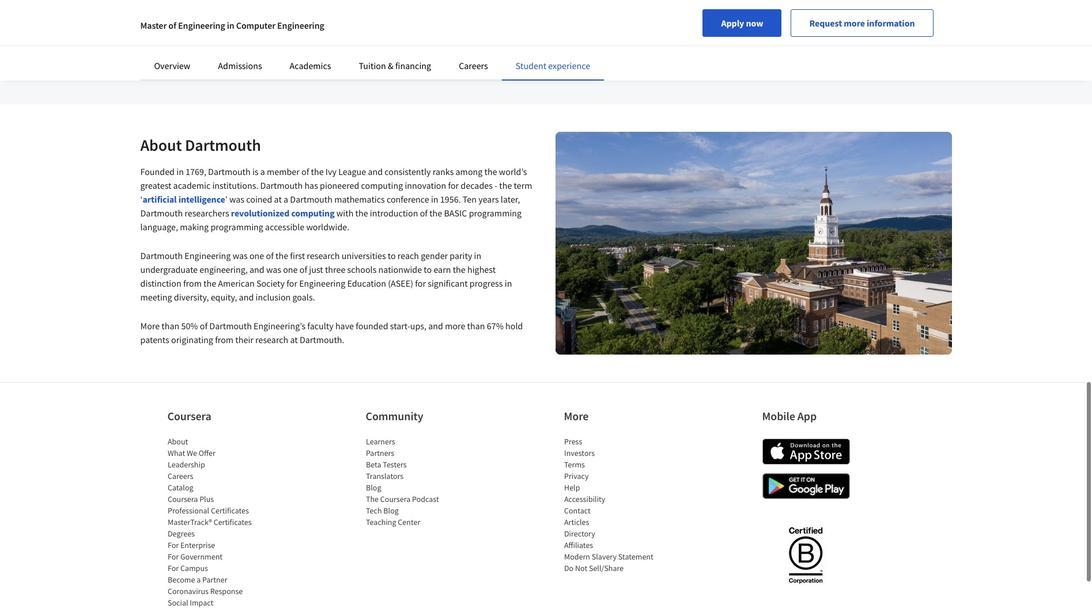 Task type: describe. For each thing, give the bounding box(es) containing it.
with
[[337, 207, 354, 219]]

significant
[[428, 278, 468, 289]]

kofi m. odame
[[214, 14, 270, 25]]

degrees
[[167, 529, 195, 540]]

schools
[[347, 264, 377, 275]]

request more information
[[810, 17, 915, 29]]

founded
[[140, 166, 175, 177]]

apply now button
[[703, 9, 782, 37]]

social
[[167, 598, 188, 609]]

partner
[[202, 575, 227, 586]]

1 horizontal spatial to
[[424, 264, 432, 275]]

coursera for about what we offer leadership careers catalog coursera plus professional certificates mastertrack® certificates degrees for enterprise for government for campus become a partner coronavirus response social impact
[[167, 495, 198, 505]]

coursera plus link
[[167, 495, 214, 505]]

' was coined at a dartmouth mathematics conference in 1956. ten years later, dartmouth researchers
[[140, 193, 520, 219]]

engineering up the associate at the left top of the page
[[178, 20, 225, 31]]

more inside more than 50% of dartmouth engineering's faculty have founded start-ups, and more than 67% hold patents originating from their research at dartmouth.
[[445, 320, 465, 332]]

1 vertical spatial was
[[233, 250, 248, 261]]

founded
[[356, 320, 388, 332]]

become
[[167, 575, 195, 586]]

dartmouth.
[[300, 334, 344, 346]]

have
[[335, 320, 354, 332]]

careers inside the "about what we offer leadership careers catalog coursera plus professional certificates mastertrack® certificates degrees for enterprise for government for campus become a partner coronavirus response social impact"
[[167, 472, 193, 482]]

the right -
[[499, 180, 512, 191]]

conference
[[387, 193, 429, 205]]

was inside ' was coined at a dartmouth mathematics conference in 1956. ten years later, dartmouth researchers
[[229, 193, 244, 205]]

term
[[514, 180, 532, 191]]

computer inside associate professor of engineering; program area lead: electrical and computer engineering
[[281, 43, 315, 53]]

dartmouth down artificial on the top
[[140, 207, 183, 219]]

dartmouth down "has"
[[290, 193, 333, 205]]

worldwide.
[[306, 221, 349, 233]]

the down engineering,
[[204, 278, 216, 289]]

league
[[338, 166, 366, 177]]

the left ivy
[[311, 166, 324, 177]]

peter
[[767, 14, 788, 25]]

plus
[[199, 495, 214, 505]]

ten
[[463, 193, 477, 205]]

mobile app
[[762, 409, 817, 424]]

associate professor of engineering; program area lead: electrical and computer engineering
[[214, 32, 379, 53]]

for enterprise link
[[167, 541, 215, 551]]

of inside more than 50% of dartmouth engineering's faculty have founded start-ups, and more than 67% hold patents originating from their research at dartmouth.
[[200, 320, 208, 332]]

their
[[235, 334, 254, 346]]

nationwide
[[378, 264, 422, 275]]

engineering down "request"
[[809, 32, 849, 42]]

of inside with the introduction of the basic programming language, making programming accessible worldwide.
[[420, 207, 428, 219]]

articles link
[[564, 518, 589, 528]]

engineering down the just
[[299, 278, 345, 289]]

leadership link
[[167, 460, 205, 470]]

later,
[[501, 193, 520, 205]]

just
[[309, 264, 323, 275]]

apply now
[[721, 17, 763, 29]]

2 professor from the left
[[767, 32, 799, 42]]

odame
[[242, 14, 270, 25]]

community
[[366, 409, 423, 424]]

accessibility link
[[564, 495, 605, 505]]

social impact link
[[167, 598, 213, 609]]

0 horizontal spatial one
[[250, 250, 264, 261]]

three
[[325, 264, 345, 275]]

patents
[[140, 334, 169, 346]]

terms link
[[564, 460, 585, 470]]

for government link
[[167, 552, 222, 563]]

apply
[[721, 17, 744, 29]]

of left the just
[[300, 264, 307, 275]]

more for more
[[564, 409, 589, 424]]

1 vertical spatial programming
[[211, 221, 263, 233]]

government
[[180, 552, 222, 563]]

investors
[[564, 449, 595, 459]]

coined
[[246, 193, 272, 205]]

american
[[218, 278, 255, 289]]

parity
[[450, 250, 472, 261]]

engineering,
[[200, 264, 248, 275]]

1 than from the left
[[162, 320, 179, 332]]

overview
[[154, 60, 190, 71]]

about dartmouth
[[140, 135, 261, 155]]

language,
[[140, 221, 178, 233]]

research inside more than 50% of dartmouth engineering's faculty have founded start-ups, and more than 67% hold patents originating from their research at dartmouth.
[[255, 334, 288, 346]]

terms
[[564, 460, 585, 470]]

3 for from the top
[[167, 564, 178, 574]]

0 horizontal spatial for
[[287, 278, 297, 289]]

in inside ' was coined at a dartmouth mathematics conference in 1956. ten years later, dartmouth researchers
[[431, 193, 438, 205]]

1769,
[[186, 166, 206, 177]]

engineering up engineering;
[[277, 20, 324, 31]]

and inside more than 50% of dartmouth engineering's faculty have founded start-ups, and more than 67% hold patents originating from their research at dartmouth.
[[428, 320, 443, 332]]

master
[[140, 20, 167, 31]]

coursera for learners partners beta testers translators blog the coursera podcast tech blog teaching center
[[380, 495, 410, 505]]

engineering inside associate professor of engineering; program area lead: electrical and computer engineering
[[316, 43, 357, 53]]

kofi
[[214, 14, 229, 25]]

computing inside founded in 1769, dartmouth is a member of the ivy league and consistently ranks among the world's greatest academic institutions. dartmouth has pioneered computing innovation for decades - the term '
[[361, 180, 403, 191]]

gender
[[421, 250, 448, 261]]

revolutionized computing
[[231, 207, 335, 219]]

a inside founded in 1769, dartmouth is a member of the ivy league and consistently ranks among the world's greatest academic institutions. dartmouth has pioneered computing innovation for decades - the term '
[[260, 166, 265, 177]]

press
[[564, 437, 582, 447]]

2 for from the top
[[167, 552, 178, 563]]

ups,
[[410, 320, 427, 332]]

learners
[[366, 437, 395, 447]]

dartmouth inside dartmouth engineering was one of the first research universities to reach gender parity in undergraduate engineering, and was one of just three schools nationwide to earn the highest distinction from the american society for engineering education (asee) for significant progress in meeting diversity, equity, and inclusion goals.
[[140, 250, 183, 261]]

0 vertical spatial careers
[[459, 60, 488, 71]]

mastertrack®
[[167, 518, 212, 528]]

a inside the "about what we offer leadership careers catalog coursera plus professional certificates mastertrack® certificates degrees for enterprise for government for campus become a partner coronavirus response social impact"
[[196, 575, 200, 586]]

help
[[564, 483, 580, 494]]

research inside dartmouth engineering was one of the first research universities to reach gender parity in undergraduate engineering, and was one of just three schools nationwide to earn the highest distinction from the american society for engineering education (asee) for significant progress in meeting diversity, equity, and inclusion goals.
[[307, 250, 340, 261]]

1 vertical spatial careers link
[[167, 472, 193, 482]]

more for more than 50% of dartmouth engineering's faculty have founded start-ups, and more than 67% hold patents originating from their research at dartmouth.
[[140, 320, 160, 332]]

1 horizontal spatial programming
[[469, 207, 522, 219]]

about for about dartmouth
[[140, 135, 182, 155]]

do not sell/share link
[[564, 564, 624, 574]]

intelligence
[[179, 193, 225, 205]]

introduction
[[370, 207, 418, 219]]

artificial intelligence
[[143, 193, 225, 205]]

1956.
[[440, 193, 461, 205]]

what we offer link
[[167, 449, 215, 459]]

67%
[[487, 320, 504, 332]]

blog link
[[366, 483, 381, 494]]

50%
[[181, 320, 198, 332]]

not
[[575, 564, 587, 574]]

ivy
[[326, 166, 337, 177]]

universities
[[342, 250, 386, 261]]

distinction
[[140, 278, 181, 289]]

tech blog link
[[366, 506, 398, 517]]

for campus link
[[167, 564, 208, 574]]

at inside more than 50% of dartmouth engineering's faculty have founded start-ups, and more than 67% hold patents originating from their research at dartmouth.
[[290, 334, 298, 346]]

0 horizontal spatial to
[[388, 250, 396, 261]]

tuition & financing
[[359, 60, 431, 71]]

meeting
[[140, 291, 172, 303]]

(asee)
[[388, 278, 413, 289]]

progress
[[470, 278, 503, 289]]



Task type: locate. For each thing, give the bounding box(es) containing it.
information
[[867, 17, 915, 29]]

modern slavery statement link
[[564, 552, 653, 563]]

peter chin image
[[694, 13, 758, 77]]

affiliates link
[[564, 541, 593, 551]]

0 horizontal spatial programming
[[211, 221, 263, 233]]

at up revolutionized computing
[[274, 193, 282, 205]]

from left 'their'
[[215, 334, 234, 346]]

0 vertical spatial research
[[307, 250, 340, 261]]

about what we offer leadership careers catalog coursera plus professional certificates mastertrack® certificates degrees for enterprise for government for campus become a partner coronavirus response social impact
[[167, 437, 251, 609]]

2 horizontal spatial a
[[284, 193, 288, 205]]

translators
[[366, 472, 403, 482]]

0 horizontal spatial than
[[162, 320, 179, 332]]

offer
[[198, 449, 215, 459]]

1 list from the left
[[167, 436, 265, 609]]

the down 'parity'
[[453, 264, 466, 275]]

of inside associate professor of engineering; program area lead: electrical and computer engineering
[[281, 32, 287, 42]]

one down the first
[[283, 264, 298, 275]]

1 vertical spatial about
[[167, 437, 188, 447]]

of
[[169, 20, 176, 31], [281, 32, 287, 42], [800, 32, 807, 42], [301, 166, 309, 177], [420, 207, 428, 219], [266, 250, 274, 261], [300, 264, 307, 275], [200, 320, 208, 332]]

for down degrees on the left of page
[[167, 541, 178, 551]]

privacy
[[564, 472, 589, 482]]

coronavirus response link
[[167, 587, 242, 597]]

1 horizontal spatial from
[[215, 334, 234, 346]]

list containing learners
[[366, 436, 464, 529]]

1 vertical spatial a
[[284, 193, 288, 205]]

0 vertical spatial careers link
[[459, 60, 488, 71]]

the left the first
[[276, 250, 288, 261]]

of right 50%
[[200, 320, 208, 332]]

help link
[[564, 483, 580, 494]]

eugene santos, jr. image
[[417, 13, 481, 77]]

m.
[[231, 14, 240, 25]]

than left 50%
[[162, 320, 179, 332]]

teaching center link
[[366, 518, 420, 528]]

about
[[140, 135, 182, 155], [167, 437, 188, 447]]

for inside founded in 1769, dartmouth is a member of the ivy league and consistently ranks among the world's greatest academic institutions. dartmouth has pioneered computing innovation for decades - the term '
[[448, 180, 459, 191]]

in left 1769,
[[176, 166, 184, 177]]

careers link left student
[[459, 60, 488, 71]]

careers left student
[[459, 60, 488, 71]]

was up engineering,
[[233, 250, 248, 261]]

about up "what"
[[167, 437, 188, 447]]

the up -
[[485, 166, 497, 177]]

professor down peter chin
[[767, 32, 799, 42]]

diversity,
[[174, 291, 209, 303]]

pioneered
[[320, 180, 359, 191]]

faculty
[[307, 320, 334, 332]]

and
[[266, 43, 279, 53], [368, 166, 383, 177], [250, 264, 264, 275], [239, 291, 254, 303], [428, 320, 443, 332]]

for up for campus link
[[167, 552, 178, 563]]

at inside ' was coined at a dartmouth mathematics conference in 1956. ten years later, dartmouth researchers
[[274, 193, 282, 205]]

0 vertical spatial to
[[388, 250, 396, 261]]

professor of engineering
[[767, 32, 849, 42]]

is
[[252, 166, 259, 177]]

podcast
[[412, 495, 439, 505]]

programming down revolutionized
[[211, 221, 263, 233]]

2 vertical spatial for
[[167, 564, 178, 574]]

0 vertical spatial more
[[844, 17, 865, 29]]

list for coursera
[[167, 436, 265, 609]]

from inside dartmouth engineering was one of the first research universities to reach gender parity in undergraduate engineering, and was one of just three schools nationwide to earn the highest distinction from the american society for engineering education (asee) for significant progress in meeting diversity, equity, and inclusion goals.
[[183, 278, 202, 289]]

dartmouth up 'their'
[[209, 320, 252, 332]]

from up diversity,
[[183, 278, 202, 289]]

the left the basic
[[430, 207, 442, 219]]

0 vertical spatial more
[[140, 320, 160, 332]]

list containing press
[[564, 436, 662, 575]]

one up society
[[250, 250, 264, 261]]

student experience link
[[516, 60, 590, 71]]

1 vertical spatial blog
[[383, 506, 398, 517]]

2 than from the left
[[467, 320, 485, 332]]

member
[[267, 166, 300, 177]]

directory link
[[564, 529, 595, 540]]

in up highest
[[474, 250, 481, 261]]

about up founded
[[140, 135, 182, 155]]

blog up the
[[366, 483, 381, 494]]

beta testers link
[[366, 460, 406, 470]]

the down mathematics
[[355, 207, 368, 219]]

engineering up engineering,
[[185, 250, 231, 261]]

revolutionized
[[231, 207, 290, 219]]

1 vertical spatial for
[[167, 552, 178, 563]]

3 list from the left
[[564, 436, 662, 575]]

kofi m. odame image
[[140, 13, 204, 77]]

learners link
[[366, 437, 395, 447]]

statement
[[618, 552, 653, 563]]

a inside ' was coined at a dartmouth mathematics conference in 1956. ten years later, dartmouth researchers
[[284, 193, 288, 205]]

careers link
[[459, 60, 488, 71], [167, 472, 193, 482]]

1 vertical spatial research
[[255, 334, 288, 346]]

1 vertical spatial from
[[215, 334, 234, 346]]

1 horizontal spatial more
[[844, 17, 865, 29]]

1 horizontal spatial more
[[564, 409, 589, 424]]

logo of certified b corporation image
[[782, 521, 829, 590]]

and down american
[[239, 291, 254, 303]]

and right ups,
[[428, 320, 443, 332]]

certificates up mastertrack® certificates link
[[211, 506, 249, 517]]

coursera up tech blog link
[[380, 495, 410, 505]]

dartmouth up 1769,
[[185, 135, 261, 155]]

blog
[[366, 483, 381, 494], [383, 506, 398, 517]]

for up 1956.
[[448, 180, 459, 191]]

about inside the "about what we offer leadership careers catalog coursera plus professional certificates mastertrack® certificates degrees for enterprise for government for campus become a partner coronavirus response social impact"
[[167, 437, 188, 447]]

0 vertical spatial for
[[167, 541, 178, 551]]

0 horizontal spatial more
[[445, 320, 465, 332]]

artificial intelligence link
[[143, 193, 225, 205]]

list containing about
[[167, 436, 265, 609]]

coursera
[[167, 409, 211, 424], [167, 495, 198, 505], [380, 495, 410, 505]]

and up society
[[250, 264, 264, 275]]

for
[[167, 541, 178, 551], [167, 552, 178, 563], [167, 564, 178, 574]]

0 horizontal spatial research
[[255, 334, 288, 346]]

2 list from the left
[[366, 436, 464, 529]]

0 horizontal spatial a
[[196, 575, 200, 586]]

beta
[[366, 460, 381, 470]]

equity,
[[211, 291, 237, 303]]

directory
[[564, 529, 595, 540]]

research down engineering's
[[255, 334, 288, 346]]

1 horizontal spatial list
[[366, 436, 464, 529]]

of down conference
[[420, 207, 428, 219]]

get it on google play image
[[762, 474, 850, 500]]

0 vertical spatial about
[[140, 135, 182, 155]]

education
[[347, 278, 386, 289]]

for up goals.
[[287, 278, 297, 289]]

coursera down catalog
[[167, 495, 198, 505]]

world's
[[499, 166, 527, 177]]

1 horizontal spatial computing
[[361, 180, 403, 191]]

research
[[307, 250, 340, 261], [255, 334, 288, 346]]

more inside more than 50% of dartmouth engineering's faculty have founded start-ups, and more than 67% hold patents originating from their research at dartmouth.
[[140, 320, 160, 332]]

engineering down program
[[316, 43, 357, 53]]

1 vertical spatial at
[[290, 334, 298, 346]]

blog up teaching center link
[[383, 506, 398, 517]]

list for more
[[564, 436, 662, 575]]

1 horizontal spatial blog
[[383, 506, 398, 517]]

0 horizontal spatial careers link
[[167, 472, 193, 482]]

1 horizontal spatial at
[[290, 334, 298, 346]]

more up press
[[564, 409, 589, 424]]

1 horizontal spatial than
[[467, 320, 485, 332]]

in left 1956.
[[431, 193, 438, 205]]

of down 'chin'
[[800, 32, 807, 42]]

from inside more than 50% of dartmouth engineering's faculty have founded start-ups, and more than 67% hold patents originating from their research at dartmouth.
[[215, 334, 234, 346]]

to left earn
[[424, 264, 432, 275]]

dartmouth down member
[[260, 180, 303, 191]]

professor up electrical
[[247, 32, 279, 42]]

2 horizontal spatial for
[[448, 180, 459, 191]]

the coursera podcast link
[[366, 495, 439, 505]]

1 professor from the left
[[247, 32, 279, 42]]

campus
[[180, 564, 208, 574]]

of up society
[[266, 250, 274, 261]]

we
[[186, 449, 197, 459]]

slavery
[[592, 552, 617, 563]]

research up the just
[[307, 250, 340, 261]]

in inside founded in 1769, dartmouth is a member of the ivy league and consistently ranks among the world's greatest academic institutions. dartmouth has pioneered computing innovation for decades - the term '
[[176, 166, 184, 177]]

1 horizontal spatial careers link
[[459, 60, 488, 71]]

0 vertical spatial programming
[[469, 207, 522, 219]]

for right (asee) on the left
[[415, 278, 426, 289]]

1 horizontal spatial computer
[[281, 43, 315, 53]]

decades
[[461, 180, 493, 191]]

leadership
[[167, 460, 205, 470]]

about for about what we offer leadership careers catalog coursera plus professional certificates mastertrack® certificates degrees for enterprise for government for campus become a partner coronavirus response social impact
[[167, 437, 188, 447]]

more inside request more information button
[[844, 17, 865, 29]]

tech
[[366, 506, 382, 517]]

modern
[[564, 552, 590, 563]]

at down engineering's
[[290, 334, 298, 346]]

earn
[[434, 264, 451, 275]]

0 vertical spatial was
[[229, 193, 244, 205]]

coursera up about link at the left bottom of page
[[167, 409, 211, 424]]

coursera inside learners partners beta testers translators blog the coursera podcast tech blog teaching center
[[380, 495, 410, 505]]

student experience
[[516, 60, 590, 71]]

contact link
[[564, 506, 590, 517]]

a right is
[[260, 166, 265, 177]]

more right "request"
[[844, 17, 865, 29]]

1 horizontal spatial research
[[307, 250, 340, 261]]

dartmouth up 'undergraduate'
[[140, 250, 183, 261]]

coursera inside the "about what we offer leadership careers catalog coursera plus professional certificates mastertrack® certificates degrees for enterprise for government for campus become a partner coronavirus response social impact"
[[167, 495, 198, 505]]

2 horizontal spatial list
[[564, 436, 662, 575]]

list
[[167, 436, 265, 609], [366, 436, 464, 529], [564, 436, 662, 575]]

center
[[398, 518, 420, 528]]

than left 67%
[[467, 320, 485, 332]]

certificates down 'professional certificates' link
[[213, 518, 251, 528]]

and right 'league'
[[368, 166, 383, 177]]

computer up electrical
[[236, 20, 276, 31]]

0 horizontal spatial at
[[274, 193, 282, 205]]

of left engineering;
[[281, 32, 287, 42]]

articles
[[564, 518, 589, 528]]

1 horizontal spatial professor
[[767, 32, 799, 42]]

0 horizontal spatial more
[[140, 320, 160, 332]]

0 horizontal spatial computer
[[236, 20, 276, 31]]

1 vertical spatial computer
[[281, 43, 315, 53]]

1 horizontal spatial one
[[283, 264, 298, 275]]

careers link up catalog link
[[167, 472, 193, 482]]

1 vertical spatial more
[[564, 409, 589, 424]]

first
[[290, 250, 305, 261]]

and inside founded in 1769, dartmouth is a member of the ivy league and consistently ranks among the world's greatest academic institutions. dartmouth has pioneered computing innovation for decades - the term '
[[368, 166, 383, 177]]

what
[[167, 449, 185, 459]]

0 horizontal spatial blog
[[366, 483, 381, 494]]

press investors terms privacy help accessibility contact articles directory affiliates modern slavery statement do not sell/share
[[564, 437, 653, 574]]

1 vertical spatial one
[[283, 264, 298, 275]]

0 horizontal spatial list
[[167, 436, 265, 609]]

request
[[810, 17, 842, 29]]

of inside founded in 1769, dartmouth is a member of the ivy league and consistently ranks among the world's greatest academic institutions. dartmouth has pioneered computing innovation for decades - the term '
[[301, 166, 309, 177]]

0 horizontal spatial careers
[[167, 472, 193, 482]]

programming down years
[[469, 207, 522, 219]]

0 vertical spatial at
[[274, 193, 282, 205]]

to up nationwide
[[388, 250, 396, 261]]

0 vertical spatial a
[[260, 166, 265, 177]]

1 horizontal spatial for
[[415, 278, 426, 289]]

0 vertical spatial computer
[[236, 20, 276, 31]]

was up society
[[266, 264, 281, 275]]

2 vertical spatial was
[[266, 264, 281, 275]]

admissions link
[[218, 60, 262, 71]]

download on the app store image
[[762, 439, 850, 465]]

from
[[183, 278, 202, 289], [215, 334, 234, 346]]

careers up catalog link
[[167, 472, 193, 482]]

in up the associate at the left top of the page
[[227, 20, 234, 31]]

researchers
[[185, 207, 229, 219]]

greatest
[[140, 180, 171, 191]]

of up "has"
[[301, 166, 309, 177]]

professor inside associate professor of engineering; program area lead: electrical and computer engineering
[[247, 32, 279, 42]]

0 vertical spatial from
[[183, 278, 202, 289]]

computing up worldwide.
[[291, 207, 335, 219]]

was right '
[[229, 193, 244, 205]]

mobile
[[762, 409, 795, 424]]

in right progress
[[505, 278, 512, 289]]

with the introduction of the basic programming language, making programming accessible worldwide.
[[140, 207, 522, 233]]

0 vertical spatial one
[[250, 250, 264, 261]]

a up revolutionized computing
[[284, 193, 288, 205]]

student
[[516, 60, 546, 71]]

sell/share
[[589, 564, 624, 574]]

2 vertical spatial a
[[196, 575, 200, 586]]

0 horizontal spatial computing
[[291, 207, 335, 219]]

the
[[311, 166, 324, 177], [485, 166, 497, 177], [499, 180, 512, 191], [355, 207, 368, 219], [430, 207, 442, 219], [276, 250, 288, 261], [453, 264, 466, 275], [204, 278, 216, 289]]

of right master
[[169, 20, 176, 31]]

ranks
[[433, 166, 454, 177]]

more right ups,
[[445, 320, 465, 332]]

now
[[746, 17, 763, 29]]

0 horizontal spatial from
[[183, 278, 202, 289]]

computing up mathematics
[[361, 180, 403, 191]]

0 vertical spatial blog
[[366, 483, 381, 494]]

area
[[364, 32, 379, 42]]

1 horizontal spatial a
[[260, 166, 265, 177]]

professional
[[167, 506, 209, 517]]

1 vertical spatial computing
[[291, 207, 335, 219]]

0 horizontal spatial professor
[[247, 32, 279, 42]]

'
[[225, 193, 228, 205]]

a down campus at the bottom of page
[[196, 575, 200, 586]]

computer down engineering;
[[281, 43, 315, 53]]

1 vertical spatial careers
[[167, 472, 193, 482]]

and right electrical
[[266, 43, 279, 53]]

for up the become
[[167, 564, 178, 574]]

more
[[844, 17, 865, 29], [445, 320, 465, 332]]

1 for from the top
[[167, 541, 178, 551]]

list for community
[[366, 436, 464, 529]]

1 vertical spatial certificates
[[213, 518, 251, 528]]

app
[[798, 409, 817, 424]]

dartmouth up institutions.
[[208, 166, 251, 177]]

1 vertical spatial more
[[445, 320, 465, 332]]

professional certificates link
[[167, 506, 249, 517]]

0 vertical spatial computing
[[361, 180, 403, 191]]

and inside associate professor of engineering; program area lead: electrical and computer engineering
[[266, 43, 279, 53]]

1 horizontal spatial careers
[[459, 60, 488, 71]]

a
[[260, 166, 265, 177], [284, 193, 288, 205], [196, 575, 200, 586]]

-
[[495, 180, 497, 191]]

academics
[[290, 60, 331, 71]]

1 vertical spatial to
[[424, 264, 432, 275]]

dartmouth inside more than 50% of dartmouth engineering's faculty have founded start-ups, and more than 67% hold patents originating from their research at dartmouth.
[[209, 320, 252, 332]]

than
[[162, 320, 179, 332], [467, 320, 485, 332]]

more up patents
[[140, 320, 160, 332]]

0 vertical spatial certificates
[[211, 506, 249, 517]]

engineering's
[[254, 320, 306, 332]]

master of engineering in computer engineering
[[140, 20, 324, 31]]



Task type: vqa. For each thing, say whether or not it's contained in the screenshot.
right career
no



